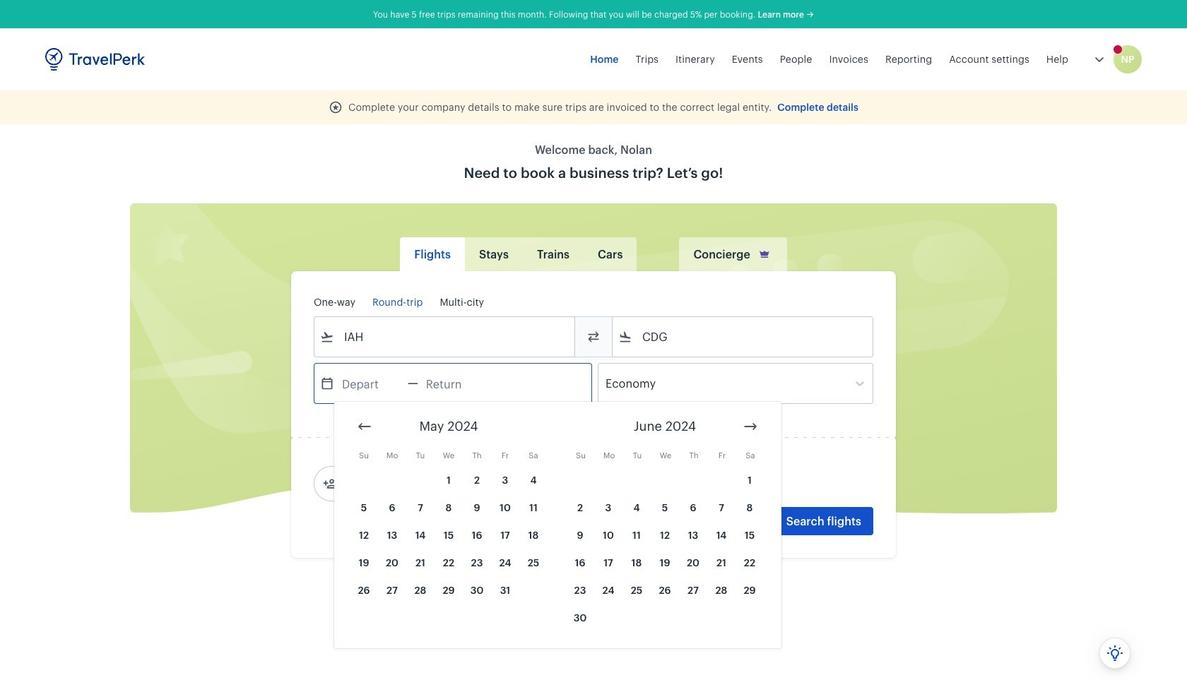 Task type: describe. For each thing, give the bounding box(es) containing it.
Return text field
[[418, 364, 492, 404]]

From search field
[[334, 326, 556, 349]]

calendar application
[[334, 402, 1188, 649]]

To search field
[[633, 326, 855, 349]]



Task type: locate. For each thing, give the bounding box(es) containing it.
move forward to switch to the next month. image
[[742, 419, 759, 435]]

Add first traveler search field
[[337, 473, 484, 496]]

move backward to switch to the previous month. image
[[356, 419, 373, 435]]

Depart text field
[[334, 364, 408, 404]]



